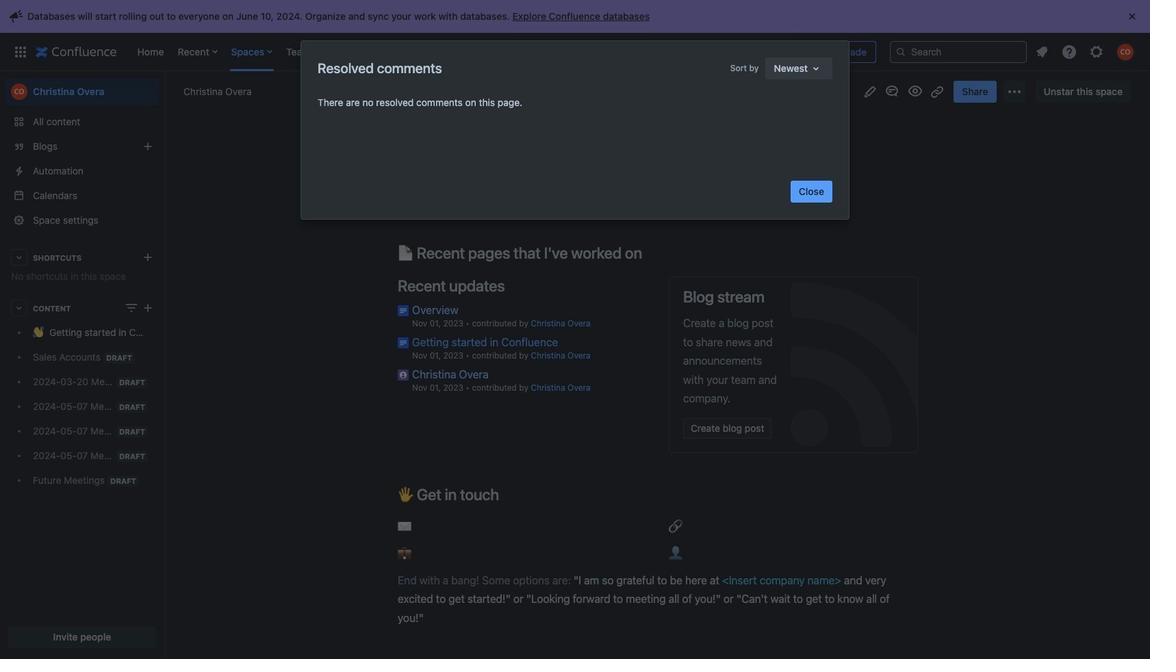 Task type: vqa. For each thing, say whether or not it's contained in the screenshot.
fourth page title icon from the bottom of the page
no



Task type: locate. For each thing, give the bounding box(es) containing it.
global element
[[8, 33, 792, 71]]

confluence image
[[36, 43, 117, 60], [36, 43, 117, 60]]

tree
[[5, 320, 159, 493]]

alert
[[8, 5, 1144, 27]]

dialog
[[301, 41, 849, 219]]

0 horizontal spatial list item
[[174, 33, 222, 71]]

space element
[[0, 71, 164, 659]]

1 horizontal spatial list item
[[282, 33, 328, 71]]

list
[[130, 33, 792, 71], [1030, 39, 1142, 64]]

close image
[[1124, 8, 1141, 25]]

banner
[[0, 29, 1150, 74]]

edit this page image
[[862, 83, 879, 100]]

0 horizontal spatial list
[[130, 33, 792, 71]]

settings icon image
[[1089, 43, 1105, 60]]

1 list item from the left
[[174, 33, 222, 71]]

None search field
[[890, 41, 1027, 63]]

list item
[[174, 33, 222, 71], [282, 33, 328, 71]]

premium image
[[812, 47, 823, 58]]

None button
[[766, 58, 833, 79]]

copy link image
[[930, 83, 946, 100]]



Task type: describe. For each thing, give the bounding box(es) containing it.
search image
[[896, 46, 907, 57]]

tree inside the space element
[[5, 320, 159, 493]]

create a blog image
[[140, 138, 156, 155]]

Search field
[[890, 41, 1027, 63]]

2 list item from the left
[[282, 33, 328, 71]]

show inline comments image
[[884, 83, 901, 100]]

1 horizontal spatial list
[[1030, 39, 1142, 64]]



